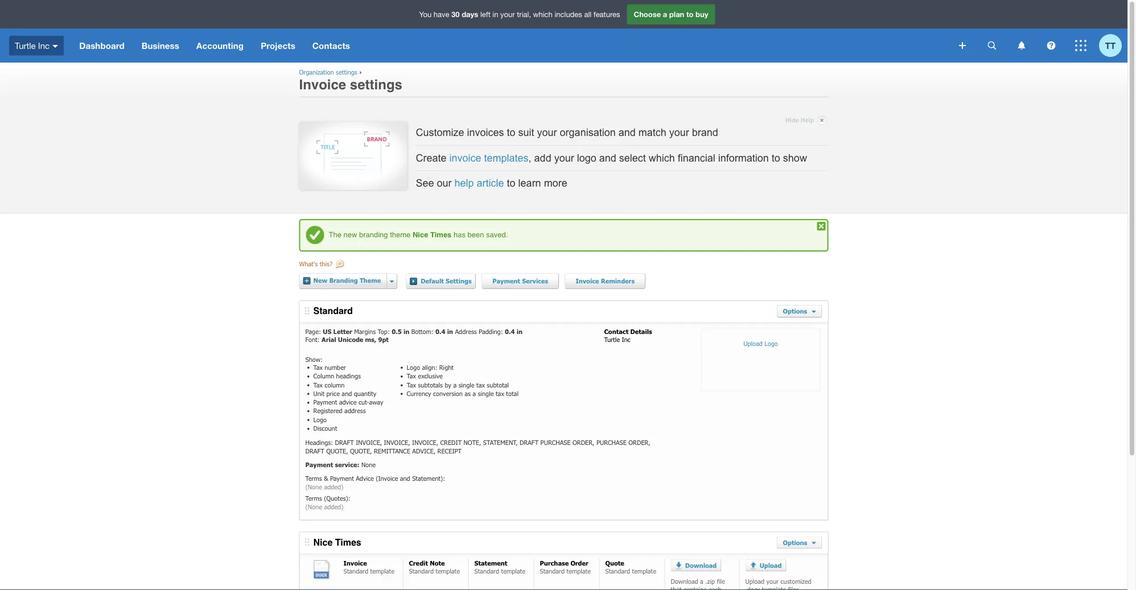 Task type: locate. For each thing, give the bounding box(es) containing it.
plan
[[670, 10, 685, 19]]

1 vertical spatial nice
[[314, 537, 333, 548]]

payment left services at the left
[[493, 277, 521, 285]]

0 vertical spatial logo
[[765, 340, 779, 348]]

1 vertical spatial single
[[478, 390, 494, 398]]

invoice inside "invoice standard template"
[[344, 560, 367, 567]]

0 vertical spatial terms
[[306, 475, 322, 483]]

note
[[430, 560, 445, 567]]

draft up service: on the bottom left
[[335, 439, 354, 447]]

0 vertical spatial upload
[[744, 340, 763, 348]]

order,
[[573, 439, 595, 447], [629, 439, 651, 447]]

inc inside popup button
[[38, 41, 50, 51]]

1 vertical spatial options
[[783, 539, 810, 547]]

turtle inc
[[15, 41, 50, 51]]

show: tax number column headings tax column unit price and quantity payment advice cut-away registered address logo discount
[[306, 356, 384, 432]]

0 vertical spatial tax
[[477, 381, 485, 389]]

1 vertical spatial settings
[[350, 76, 403, 92]]

template inside "invoice standard template"
[[371, 568, 395, 575]]

logo
[[765, 340, 779, 348], [407, 364, 420, 371], [314, 416, 327, 424]]

quote, up 'none'
[[350, 447, 372, 455]]

standard down quote
[[606, 568, 631, 575]]

draft right the statement,
[[520, 439, 539, 447]]

1 horizontal spatial times
[[431, 231, 452, 239]]

1 horizontal spatial which
[[649, 152, 675, 164]]

1 vertical spatial tax
[[496, 390, 505, 398]]

1 vertical spatial logo
[[407, 364, 420, 371]]

banner
[[0, 0, 1128, 63]]

standard down purchase
[[540, 568, 565, 575]]

download inside download a .zip file that contains eac
[[671, 578, 699, 585]]

0 horizontal spatial nice
[[314, 537, 333, 548]]

1 vertical spatial invoice
[[576, 277, 600, 285]]

invoice down organization settings link
[[299, 76, 346, 92]]

0 vertical spatial single
[[459, 381, 475, 389]]

times up "invoice standard template"
[[335, 537, 362, 548]]

1 vertical spatial download
[[671, 578, 699, 585]]

file
[[717, 578, 726, 585]]

0 horizontal spatial 0.4
[[436, 328, 446, 336]]

create invoice templates , add your logo and select which financial information to show
[[416, 152, 808, 164]]

1 horizontal spatial purchase
[[597, 439, 627, 447]]

total
[[507, 390, 519, 398]]

(quotes):
[[324, 495, 351, 502]]

draft
[[335, 439, 354, 447], [520, 439, 539, 447], [306, 447, 325, 455]]

business button
[[133, 28, 188, 63]]

0 horizontal spatial order,
[[573, 439, 595, 447]]

in right 0.5
[[404, 328, 410, 336]]

standard down nice times
[[344, 568, 369, 575]]

template left download link
[[633, 568, 657, 575]]

4 template from the left
[[567, 568, 591, 575]]

which right the trial,
[[533, 10, 553, 19]]

and up "advice"
[[342, 390, 352, 398]]

customized
[[781, 578, 812, 585]]

1 vertical spatial times
[[335, 537, 362, 548]]

2 options from the top
[[783, 539, 810, 547]]

invoice down nice times
[[344, 560, 367, 567]]

tax left subtotal
[[477, 381, 485, 389]]

invoice templates link
[[450, 152, 529, 164]]

draft down headings:
[[306, 447, 325, 455]]

single down subtotal
[[478, 390, 494, 398]]

0 vertical spatial download
[[686, 562, 717, 570]]

accounting button
[[188, 28, 252, 63]]

1 horizontal spatial 0.4
[[505, 328, 515, 336]]

address
[[345, 407, 366, 415]]

purchase
[[540, 560, 569, 567]]

to
[[687, 10, 694, 19], [507, 127, 516, 138], [772, 152, 781, 164], [507, 177, 516, 189]]

1 horizontal spatial logo
[[407, 364, 420, 371]]

template inside credit note standard template
[[436, 568, 460, 575]]

statement standard template
[[475, 560, 526, 575]]

this?
[[320, 260, 333, 268]]

0 horizontal spatial which
[[533, 10, 553, 19]]

0.4 right padding:
[[505, 328, 515, 336]]

price
[[327, 390, 340, 398]]

1 horizontal spatial order,
[[629, 439, 651, 447]]

customize
[[416, 127, 465, 138]]

invoice, up 'none'
[[356, 439, 382, 447]]

0 vertical spatial inc
[[38, 41, 50, 51]]

services
[[522, 277, 549, 285]]

in right left at the left top of page
[[493, 10, 499, 19]]

turtle
[[15, 41, 36, 51], [605, 336, 620, 344]]

template for statement standard template
[[502, 568, 526, 575]]

0.4
[[436, 328, 446, 336], [505, 328, 515, 336]]

1 vertical spatial which
[[649, 152, 675, 164]]

invoice,
[[356, 439, 382, 447], [384, 439, 410, 447], [412, 439, 439, 447]]

download up .zip
[[686, 562, 717, 570]]

our
[[437, 177, 452, 189]]

2 vertical spatial invoice
[[344, 560, 367, 567]]

and right (invoice
[[400, 475, 411, 483]]

what's this?
[[299, 260, 333, 268]]

added) down &
[[324, 483, 344, 491]]

match
[[639, 127, 667, 138]]

single
[[459, 381, 475, 389], [478, 390, 494, 398]]

2 terms from the top
[[306, 495, 322, 502]]

ms,
[[365, 336, 377, 344]]

2 vertical spatial logo
[[314, 416, 327, 424]]

purchase order standard template
[[540, 560, 591, 575]]

logo inside logo align:                                      right tax                 exclusive tax subtotals                                                  by a single tax subtotal currency conversion as                                                          a single tax total
[[407, 364, 420, 371]]

(none up nice times
[[306, 503, 322, 511]]

turtle inside popup button
[[15, 41, 36, 51]]

headings:
[[306, 439, 333, 447]]

standard
[[314, 306, 353, 316], [344, 568, 369, 575], [409, 568, 434, 575], [475, 568, 500, 575], [540, 568, 565, 575], [606, 568, 631, 575]]

credit
[[441, 439, 462, 447]]

navigation containing dashboard
[[71, 28, 952, 63]]

standard down the credit
[[409, 568, 434, 575]]

0 vertical spatial added)
[[324, 483, 344, 491]]

0 horizontal spatial svg image
[[1019, 41, 1026, 50]]

and inside show: tax number column headings tax column unit price and quantity payment advice cut-away registered address logo discount
[[342, 390, 352, 398]]

template down order
[[567, 568, 591, 575]]

your left the trial,
[[501, 10, 515, 19]]

trial,
[[517, 10, 531, 19]]

0 vertical spatial (none
[[306, 483, 322, 491]]

hide
[[786, 116, 800, 124]]

download for download
[[686, 562, 717, 570]]

svg image inside turtle inc popup button
[[52, 45, 58, 48]]

0 vertical spatial which
[[533, 10, 553, 19]]

1 horizontal spatial quote,
[[350, 447, 372, 455]]

template inside statement standard template
[[502, 568, 526, 575]]

see our help article to learn more
[[416, 177, 568, 189]]

0 horizontal spatial logo
[[314, 416, 327, 424]]

0.4 right bottom:
[[436, 328, 446, 336]]

bottom:
[[412, 328, 434, 336]]

1 horizontal spatial single
[[478, 390, 494, 398]]

default settings
[[421, 277, 472, 285]]

times left has
[[431, 231, 452, 239]]

default settings link
[[406, 273, 476, 289]]

contacts button
[[304, 28, 359, 63]]

2 horizontal spatial draft
[[520, 439, 539, 447]]

1 horizontal spatial inc
[[622, 336, 631, 344]]

2 horizontal spatial invoice,
[[412, 439, 439, 447]]

remittance
[[374, 447, 411, 455]]

svg image
[[1019, 41, 1026, 50], [1048, 41, 1056, 50]]

standard inside statement standard template
[[475, 568, 500, 575]]

turtle inc button
[[0, 28, 71, 63]]

1 vertical spatial turtle
[[605, 336, 620, 344]]

options for standard
[[783, 307, 810, 315]]

tax down subtotal
[[496, 390, 505, 398]]

&
[[324, 475, 328, 483]]

0 horizontal spatial turtle
[[15, 41, 36, 51]]

to left buy on the right
[[687, 10, 694, 19]]

0 horizontal spatial inc
[[38, 41, 50, 51]]

standard inside purchase order standard template
[[540, 568, 565, 575]]

template inside quote standard template
[[633, 568, 657, 575]]

1 horizontal spatial invoice,
[[384, 439, 410, 447]]

payment down 'payment service: none'
[[330, 475, 354, 483]]

and
[[619, 127, 636, 138], [600, 152, 617, 164], [342, 390, 352, 398], [400, 475, 411, 483]]

you have 30 days left in your trial, which includes all features
[[420, 10, 621, 19]]

settings down ›
[[350, 76, 403, 92]]

1 horizontal spatial turtle
[[605, 336, 620, 344]]

upload your customized
[[746, 578, 812, 585]]

invoice, up "advice," on the bottom left of page
[[412, 439, 439, 447]]

0.5
[[392, 328, 402, 336]]

payment up &
[[306, 461, 333, 469]]

what's this? link
[[299, 260, 346, 270]]

contains
[[684, 586, 707, 591]]

service:
[[335, 461, 360, 469]]

which down the match
[[649, 152, 675, 164]]

1 purchase from the left
[[541, 439, 571, 447]]

0 vertical spatial nice
[[413, 231, 429, 239]]

1 template from the left
[[371, 568, 395, 575]]

settings left ›
[[336, 68, 358, 76]]

options
[[783, 307, 810, 315], [783, 539, 810, 547]]

logo align:                                      right tax                 exclusive tax subtotals                                                  by a single tax subtotal currency conversion as                                                          a single tax total
[[407, 364, 519, 398]]

2 purchase from the left
[[597, 439, 627, 447]]

invoice left reminders on the top right
[[576, 277, 600, 285]]

3 template from the left
[[502, 568, 526, 575]]

payment
[[493, 277, 521, 285], [314, 399, 337, 406], [306, 461, 333, 469], [330, 475, 354, 483]]

nice down '(quotes):'
[[314, 537, 333, 548]]

1 vertical spatial terms
[[306, 495, 322, 502]]

invoice reminders
[[576, 277, 635, 285]]

2 svg image from the left
[[1048, 41, 1056, 50]]

projects
[[261, 40, 296, 51]]

1 svg image from the left
[[1019, 41, 1026, 50]]

to left show
[[772, 152, 781, 164]]

contact details turtle inc upload logo
[[605, 328, 779, 348]]

choose
[[634, 10, 661, 19]]

1 horizontal spatial svg image
[[1048, 41, 1056, 50]]

financial
[[678, 152, 716, 164]]

exclusive
[[418, 373, 443, 380]]

svg image
[[1076, 40, 1087, 51], [989, 41, 997, 50], [960, 42, 967, 49], [52, 45, 58, 48]]

1 vertical spatial inc
[[622, 336, 631, 344]]

your inside banner
[[501, 10, 515, 19]]

in
[[493, 10, 499, 19], [404, 328, 410, 336], [448, 328, 453, 336], [517, 328, 523, 336]]

been
[[468, 231, 484, 239]]

help article link
[[455, 177, 504, 189]]

payment inside show: tax number column headings tax column unit price and quantity payment advice cut-away registered address logo discount
[[314, 399, 337, 406]]

upload
[[744, 340, 763, 348], [760, 562, 782, 570], [746, 578, 765, 585]]

0 vertical spatial invoice
[[299, 76, 346, 92]]

2 template from the left
[[436, 568, 460, 575]]

to inside banner
[[687, 10, 694, 19]]

in right padding:
[[517, 328, 523, 336]]

standard inside quote standard template
[[606, 568, 631, 575]]

navigation
[[71, 28, 952, 63]]

payment up registered
[[314, 399, 337, 406]]

quote, up 'payment service: none'
[[326, 447, 348, 455]]

5 template from the left
[[633, 568, 657, 575]]

1 vertical spatial upload
[[760, 562, 782, 570]]

in left address
[[448, 328, 453, 336]]

options for nice times
[[783, 539, 810, 547]]

0 horizontal spatial invoice,
[[356, 439, 382, 447]]

theme
[[360, 277, 381, 284]]

terms left '(quotes):'
[[306, 495, 322, 502]]

1 added) from the top
[[324, 483, 344, 491]]

choose a plan to buy
[[634, 10, 709, 19]]

1 vertical spatial added)
[[324, 503, 344, 511]]

3 invoice, from the left
[[412, 439, 439, 447]]

what's
[[299, 260, 318, 268]]

logo
[[577, 152, 597, 164]]

download up that
[[671, 578, 699, 585]]

added) down '(quotes):'
[[324, 503, 344, 511]]

template down statement
[[502, 568, 526, 575]]

terms left &
[[306, 475, 322, 483]]

invoice reminders link
[[565, 273, 646, 289]]

2 (none from the top
[[306, 503, 322, 511]]

invoice
[[299, 76, 346, 92], [576, 277, 600, 285], [344, 560, 367, 567]]

template down note
[[436, 568, 460, 575]]

template left credit note standard template
[[371, 568, 395, 575]]

0 horizontal spatial purchase
[[541, 439, 571, 447]]

logo inside show: tax number column headings tax column unit price and quantity payment advice cut-away registered address logo discount
[[314, 416, 327, 424]]

new branding theme link
[[302, 273, 387, 289]]

projects button
[[252, 28, 304, 63]]

1 vertical spatial (none
[[306, 503, 322, 511]]

(none down 'payment service: none'
[[306, 483, 322, 491]]

0 vertical spatial options
[[783, 307, 810, 315]]

download
[[686, 562, 717, 570], [671, 578, 699, 585]]

1 options from the top
[[783, 307, 810, 315]]

contact
[[605, 328, 629, 336]]

unit
[[314, 390, 325, 398]]

2 horizontal spatial logo
[[765, 340, 779, 348]]

2 0.4 from the left
[[505, 328, 515, 336]]

2 vertical spatial upload
[[746, 578, 765, 585]]

suit
[[519, 127, 535, 138]]

0 vertical spatial turtle
[[15, 41, 36, 51]]

days
[[462, 10, 479, 19]]

nice times
[[314, 537, 362, 548]]

font:
[[306, 336, 320, 344]]

invoice, up 'remittance'
[[384, 439, 410, 447]]

1 (none from the top
[[306, 483, 322, 491]]

single up "as"
[[459, 381, 475, 389]]

invoice
[[450, 152, 482, 164]]

nice right theme
[[413, 231, 429, 239]]

business
[[142, 40, 179, 51]]

standard down statement
[[475, 568, 500, 575]]

0 horizontal spatial quote,
[[326, 447, 348, 455]]

download link
[[671, 560, 722, 572]]

as
[[465, 390, 471, 398]]

a left .zip
[[701, 578, 704, 585]]

and left the match
[[619, 127, 636, 138]]

a inside download a .zip file that contains eac
[[701, 578, 704, 585]]

show:
[[306, 356, 323, 363]]



Task type: vqa. For each thing, say whether or not it's contained in the screenshot.
topmost (None
yes



Task type: describe. For each thing, give the bounding box(es) containing it.
have
[[434, 10, 450, 19]]

1 horizontal spatial nice
[[413, 231, 429, 239]]

banner containing dashboard
[[0, 0, 1128, 63]]

article
[[477, 177, 504, 189]]

currency
[[407, 390, 432, 398]]

template for invoice standard template
[[371, 568, 395, 575]]

2 added) from the top
[[324, 503, 344, 511]]

and inside terms & payment advice (invoice and statement): (none added) terms (quotes): (none added)
[[400, 475, 411, 483]]

the new branding theme nice times has been saved.
[[329, 231, 508, 239]]

1 horizontal spatial draft
[[335, 439, 354, 447]]

branding
[[359, 231, 388, 239]]

dashboard link
[[71, 28, 133, 63]]

2 quote, from the left
[[350, 447, 372, 455]]

us
[[323, 328, 332, 336]]

logo inside contact details turtle inc upload logo
[[765, 340, 779, 348]]

and right logo
[[600, 152, 617, 164]]

0 horizontal spatial times
[[335, 537, 362, 548]]

discount
[[314, 425, 337, 432]]

which inside banner
[[533, 10, 553, 19]]

1 invoice, from the left
[[356, 439, 382, 447]]

show
[[784, 152, 808, 164]]

left
[[481, 10, 491, 19]]

standard up 'us' on the bottom left of page
[[314, 306, 353, 316]]

column
[[325, 381, 345, 389]]

2 invoice, from the left
[[384, 439, 410, 447]]

headings
[[336, 373, 361, 380]]

a left "plan"
[[663, 10, 668, 19]]

quantity
[[354, 390, 377, 398]]

0 vertical spatial settings
[[336, 68, 358, 76]]

theme
[[390, 231, 411, 239]]

new
[[344, 231, 357, 239]]

1 quote, from the left
[[326, 447, 348, 455]]

organization settings › invoice settings
[[299, 68, 403, 92]]

30
[[452, 10, 460, 19]]

0 horizontal spatial tax
[[477, 381, 485, 389]]

by
[[445, 381, 452, 389]]

payment inside terms & payment advice (invoice and statement): (none added) terms (quotes): (none added)
[[330, 475, 354, 483]]

payment service: none
[[306, 461, 376, 469]]

2 order, from the left
[[629, 439, 651, 447]]

statement):
[[412, 475, 446, 483]]

›
[[360, 68, 362, 76]]

headings: draft invoice,             invoice,             invoice,             credit note,             statement,             draft purchase order,                         purchase order, draft quote,                         quote,             remittance advice,             receipt
[[306, 439, 651, 455]]

invoice for invoice standard template
[[344, 560, 367, 567]]

terms & payment advice (invoice and statement): (none added) terms (quotes): (none added)
[[306, 475, 446, 511]]

hide help link
[[786, 113, 827, 127]]

standard inside credit note standard template
[[409, 568, 434, 575]]

a right "as"
[[473, 390, 476, 398]]

features
[[594, 10, 621, 19]]

(invoice
[[376, 475, 398, 483]]

to left 'suit'
[[507, 127, 516, 138]]

,
[[529, 152, 532, 164]]

select
[[620, 152, 646, 164]]

inc inside contact details turtle inc upload logo
[[622, 336, 631, 344]]

upload for upload link
[[760, 562, 782, 570]]

0 horizontal spatial single
[[459, 381, 475, 389]]

a right by
[[454, 381, 457, 389]]

invoice inside "organization settings › invoice settings"
[[299, 76, 346, 92]]

your right add
[[555, 152, 575, 164]]

navigation inside banner
[[71, 28, 952, 63]]

download for download a .zip file that contains eac
[[671, 578, 699, 585]]

organization
[[299, 68, 334, 76]]

1 order, from the left
[[573, 439, 595, 447]]

cut-
[[359, 399, 369, 406]]

advice,
[[413, 447, 436, 455]]

hide help
[[786, 116, 815, 124]]

column
[[314, 373, 334, 380]]

note,
[[464, 439, 482, 447]]

your right 'suit'
[[537, 127, 557, 138]]

standard inside "invoice standard template"
[[344, 568, 369, 575]]

upload logo link
[[701, 328, 821, 392]]

dashboard
[[79, 40, 125, 51]]

organization settings link
[[299, 68, 358, 76]]

upload inside contact details turtle inc upload logo
[[744, 340, 763, 348]]

template for quote standard template
[[633, 568, 657, 575]]

contacts
[[313, 40, 350, 51]]

customize invoices to suit your organisation and match your brand
[[416, 127, 719, 138]]

order
[[571, 560, 589, 567]]

quote
[[606, 560, 625, 567]]

credit
[[409, 560, 428, 567]]

template inside purchase order standard template
[[567, 568, 591, 575]]

number
[[325, 364, 346, 371]]

tt
[[1106, 40, 1117, 51]]

page:
[[306, 328, 321, 336]]

statement,
[[483, 439, 518, 447]]

1 terms from the top
[[306, 475, 322, 483]]

letter
[[334, 328, 353, 336]]

payment services link
[[482, 273, 559, 289]]

0 vertical spatial times
[[431, 231, 452, 239]]

credit note standard template
[[409, 560, 460, 575]]

align:
[[422, 364, 438, 371]]

download a .zip file that contains eac
[[671, 578, 726, 591]]

your left brand
[[670, 127, 690, 138]]

new
[[314, 277, 328, 284]]

1 0.4 from the left
[[436, 328, 446, 336]]

your down upload link
[[767, 578, 779, 585]]

unicode
[[338, 336, 364, 344]]

includes
[[555, 10, 583, 19]]

saved.
[[486, 231, 508, 239]]

arial
[[322, 336, 336, 344]]

in inside banner
[[493, 10, 499, 19]]

default
[[421, 277, 444, 285]]

upload for upload your customized
[[746, 578, 765, 585]]

1 horizontal spatial tax
[[496, 390, 505, 398]]

details
[[631, 328, 653, 336]]

help
[[801, 116, 815, 124]]

you
[[420, 10, 432, 19]]

to left learn
[[507, 177, 516, 189]]

9pt
[[378, 336, 389, 344]]

information
[[719, 152, 769, 164]]

receipt
[[438, 447, 462, 455]]

help
[[455, 177, 474, 189]]

turtle inside contact details turtle inc upload logo
[[605, 336, 620, 344]]

learn
[[519, 177, 541, 189]]

brand
[[692, 127, 719, 138]]

templates
[[484, 152, 529, 164]]

the
[[329, 231, 342, 239]]

statement
[[475, 560, 508, 567]]

none
[[362, 461, 376, 469]]

0 horizontal spatial draft
[[306, 447, 325, 455]]

invoice for invoice reminders
[[576, 277, 600, 285]]

settings
[[446, 277, 472, 285]]

registered
[[314, 407, 343, 415]]

reminders
[[601, 277, 635, 285]]



